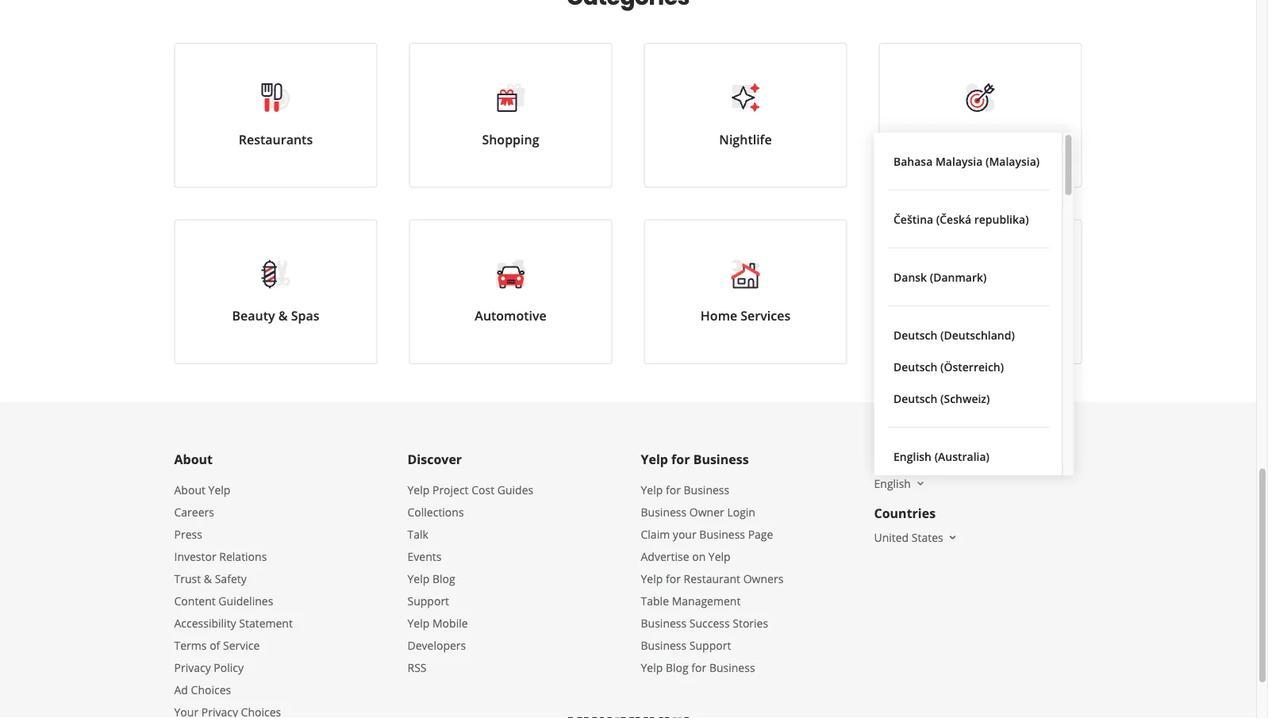 Task type: describe. For each thing, give the bounding box(es) containing it.
your
[[673, 527, 697, 542]]

republika)
[[974, 212, 1029, 227]]

about for about
[[174, 451, 213, 468]]

business support link
[[641, 638, 731, 653]]

active life link
[[879, 43, 1082, 188]]

for up 'yelp for business' link
[[671, 451, 690, 468]]

english (australia)
[[893, 449, 989, 464]]

business up 'yelp for business' link
[[693, 451, 749, 468]]

success
[[690, 616, 730, 631]]

čeština (česká republika) button
[[887, 203, 1050, 235]]

investor
[[174, 549, 216, 564]]

careers link
[[174, 504, 214, 520]]

for up business owner login link
[[666, 482, 681, 497]]

(österreich)
[[940, 359, 1004, 374]]

(danmark)
[[930, 270, 986, 285]]

claim your business page link
[[641, 527, 773, 542]]

content guidelines link
[[174, 593, 273, 608]]

owner
[[690, 504, 724, 520]]

terms
[[174, 638, 207, 653]]

life
[[990, 131, 1012, 148]]

united states
[[874, 530, 943, 545]]

developers link
[[408, 638, 466, 653]]

yelp for business business owner login claim your business page advertise on yelp yelp for restaurant owners table management business success stories business support yelp blog for business
[[641, 482, 784, 675]]

yelp down support link
[[408, 616, 430, 631]]

home services
[[701, 307, 791, 324]]

yelp for business link
[[641, 482, 729, 497]]

dansk (danmark) button
[[887, 261, 1050, 293]]

about for about yelp careers press investor relations trust & safety content guidelines accessibility statement terms of service privacy policy ad choices
[[174, 482, 205, 497]]

yelp down the business support link at the bottom
[[641, 660, 663, 675]]

service
[[223, 638, 260, 653]]

automotive
[[475, 307, 547, 324]]

advertise on yelp link
[[641, 549, 731, 564]]

restaurants
[[239, 131, 313, 148]]

talk link
[[408, 527, 428, 542]]

investor relations link
[[174, 549, 267, 564]]

čeština (česká republika)
[[893, 212, 1029, 227]]

business down owner
[[699, 527, 745, 542]]

rss link
[[408, 660, 427, 675]]

english for english (australia)
[[893, 449, 931, 464]]

yelp mobile link
[[408, 616, 468, 631]]

yelp for business
[[641, 451, 749, 468]]

category navigation section navigation
[[158, 0, 1098, 403]]

restaurant
[[684, 571, 740, 586]]

owners
[[743, 571, 784, 586]]

beauty & spas
[[232, 307, 319, 324]]

advertise
[[641, 549, 689, 564]]

trust
[[174, 571, 201, 586]]

yelp blog link
[[408, 571, 455, 586]]

press link
[[174, 527, 202, 542]]

yelp up table
[[641, 571, 663, 586]]

čeština
[[893, 212, 933, 227]]

yelp project cost guides link
[[408, 482, 533, 497]]

english for english
[[874, 476, 911, 491]]

support inside yelp for business business owner login claim your business page advertise on yelp yelp for restaurant owners table management business success stories business support yelp blog for business
[[690, 638, 731, 653]]

guides
[[497, 482, 533, 497]]

16 chevron down v2 image
[[914, 477, 927, 490]]

ad choices link
[[174, 682, 231, 697]]

trust & safety link
[[174, 571, 247, 586]]

yelp inside about yelp careers press investor relations trust & safety content guidelines accessibility statement terms of service privacy policy ad choices
[[208, 482, 230, 497]]

support inside yelp project cost guides collections talk events yelp blog support yelp mobile developers rss
[[408, 593, 449, 608]]

bahasa malaysia (malaysia)
[[893, 154, 1039, 169]]

accessibility statement link
[[174, 616, 293, 631]]

yelp up claim
[[641, 482, 663, 497]]

business owner login link
[[641, 504, 755, 520]]

(australia)
[[934, 449, 989, 464]]

united
[[874, 530, 909, 545]]

(schweiz)
[[940, 391, 990, 406]]

& inside about yelp careers press investor relations trust & safety content guidelines accessibility statement terms of service privacy policy ad choices
[[204, 571, 212, 586]]

shopping
[[482, 131, 539, 148]]

business up claim
[[641, 504, 687, 520]]

policy
[[214, 660, 244, 675]]

press
[[174, 527, 202, 542]]

support link
[[408, 593, 449, 608]]

business success stories link
[[641, 616, 768, 631]]

malaysia
[[935, 154, 982, 169]]

talk
[[408, 527, 428, 542]]

active
[[949, 131, 986, 148]]

(deutschland)
[[940, 328, 1015, 343]]

restaurants link
[[174, 43, 377, 188]]

login
[[727, 504, 755, 520]]

safety
[[215, 571, 247, 586]]

page
[[748, 527, 773, 542]]

yelp up 'yelp for business' link
[[641, 451, 668, 468]]

yelp down the events
[[408, 571, 430, 586]]

16 chevron down v2 image
[[947, 531, 959, 544]]



Task type: locate. For each thing, give the bounding box(es) containing it.
0 horizontal spatial blog
[[432, 571, 455, 586]]

guidelines
[[219, 593, 273, 608]]

yelp project cost guides collections talk events yelp blog support yelp mobile developers rss
[[408, 482, 533, 675]]

table management link
[[641, 593, 741, 608]]

for
[[671, 451, 690, 468], [666, 482, 681, 497], [666, 571, 681, 586], [692, 660, 707, 675]]

blog up support link
[[432, 571, 455, 586]]

deutsch down the deutsch (österreich)
[[893, 391, 937, 406]]

statement
[[239, 616, 293, 631]]

0 vertical spatial support
[[408, 593, 449, 608]]

1 vertical spatial deutsch
[[893, 359, 937, 374]]

english
[[893, 449, 931, 464], [874, 476, 911, 491]]

1 deutsch from the top
[[893, 328, 937, 343]]

nightlife
[[719, 131, 772, 148]]

2 vertical spatial deutsch
[[893, 391, 937, 406]]

deutsch up deutsch (schweiz)
[[893, 359, 937, 374]]

deutsch inside deutsch (schweiz) button
[[893, 391, 937, 406]]

automotive link
[[409, 220, 612, 364]]

business
[[693, 451, 749, 468], [684, 482, 729, 497], [641, 504, 687, 520], [699, 527, 745, 542], [641, 616, 687, 631], [641, 638, 687, 653], [709, 660, 755, 675]]

services
[[741, 307, 791, 324]]

deutsch (schweiz) button
[[887, 383, 1050, 414]]

1 horizontal spatial &
[[278, 307, 288, 324]]

bahasa malaysia (malaysia) button
[[887, 145, 1050, 177]]

yelp up collections link
[[408, 482, 430, 497]]

english button
[[874, 476, 927, 491]]

english left 16 chevron down v2 icon
[[874, 476, 911, 491]]

choices
[[191, 682, 231, 697]]

1 vertical spatial about
[[174, 482, 205, 497]]

blog inside yelp for business business owner login claim your business page advertise on yelp yelp for restaurant owners table management business success stories business support yelp blog for business
[[666, 660, 689, 675]]

beauty & spas link
[[174, 220, 377, 364]]

privacy policy link
[[174, 660, 244, 675]]

2 deutsch from the top
[[893, 359, 937, 374]]

yelp blog for business link
[[641, 660, 755, 675]]

deutsch (schweiz)
[[893, 391, 990, 406]]

about inside about yelp careers press investor relations trust & safety content guidelines accessibility statement terms of service privacy policy ad choices
[[174, 482, 205, 497]]

support down success
[[690, 638, 731, 653]]

2 about from the top
[[174, 482, 205, 497]]

deutsch (österreich)
[[893, 359, 1004, 374]]

(malaysia)
[[985, 154, 1039, 169]]

0 horizontal spatial support
[[408, 593, 449, 608]]

bahasa
[[893, 154, 932, 169]]

nightlife link
[[644, 43, 847, 188]]

about yelp link
[[174, 482, 230, 497]]

deutsch (österreich) button
[[887, 351, 1050, 383]]

developers
[[408, 638, 466, 653]]

0 vertical spatial english
[[893, 449, 931, 464]]

events
[[408, 549, 442, 564]]

blog down the business support link at the bottom
[[666, 660, 689, 675]]

collections
[[408, 504, 464, 520]]

deutsch (deutschland)
[[893, 328, 1015, 343]]

claim
[[641, 527, 670, 542]]

english (australia) button
[[887, 441, 1050, 472]]

1 vertical spatial blog
[[666, 660, 689, 675]]

careers
[[174, 504, 214, 520]]

business up yelp blog for business 'link'
[[641, 638, 687, 653]]

deutsch for deutsch (deutschland)
[[893, 328, 937, 343]]

(česká
[[936, 212, 971, 227]]

0 horizontal spatial &
[[204, 571, 212, 586]]

deutsch inside deutsch (österreich) button
[[893, 359, 937, 374]]

1 about from the top
[[174, 451, 213, 468]]

about up careers link
[[174, 482, 205, 497]]

events link
[[408, 549, 442, 564]]

discover
[[408, 451, 462, 468]]

countries
[[874, 505, 936, 522]]

blog inside yelp project cost guides collections talk events yelp blog support yelp mobile developers rss
[[432, 571, 455, 586]]

deutsch for deutsch (schweiz)
[[893, 391, 937, 406]]

rss
[[408, 660, 427, 675]]

business down stories
[[709, 660, 755, 675]]

content
[[174, 593, 216, 608]]

0 vertical spatial deutsch
[[893, 328, 937, 343]]

of
[[210, 638, 220, 653]]

deutsch inside deutsch (deutschland) button
[[893, 328, 937, 343]]

active life
[[949, 131, 1012, 148]]

0 vertical spatial about
[[174, 451, 213, 468]]

business down table
[[641, 616, 687, 631]]

stories
[[733, 616, 768, 631]]

home services link
[[644, 220, 847, 364]]

1 vertical spatial support
[[690, 638, 731, 653]]

accessibility
[[174, 616, 236, 631]]

about up about yelp link
[[174, 451, 213, 468]]

languages
[[874, 451, 942, 468]]

1 horizontal spatial blog
[[666, 660, 689, 675]]

& left spas
[[278, 307, 288, 324]]

for down the business support link at the bottom
[[692, 660, 707, 675]]

1 horizontal spatial support
[[690, 638, 731, 653]]

on
[[692, 549, 706, 564]]

&
[[278, 307, 288, 324], [204, 571, 212, 586]]

yelp up careers link
[[208, 482, 230, 497]]

deutsch up the deutsch (österreich)
[[893, 328, 937, 343]]

yelp for restaurant owners link
[[641, 571, 784, 586]]

deutsch
[[893, 328, 937, 343], [893, 359, 937, 374], [893, 391, 937, 406]]

support down the yelp blog link
[[408, 593, 449, 608]]

ad
[[174, 682, 188, 697]]

support
[[408, 593, 449, 608], [690, 638, 731, 653]]

deutsch for deutsch (österreich)
[[893, 359, 937, 374]]

project
[[432, 482, 469, 497]]

1 vertical spatial english
[[874, 476, 911, 491]]

united states button
[[874, 530, 959, 545]]

blog
[[432, 571, 455, 586], [666, 660, 689, 675]]

yelp right on on the bottom
[[709, 549, 731, 564]]

yelp
[[641, 451, 668, 468], [208, 482, 230, 497], [408, 482, 430, 497], [641, 482, 663, 497], [709, 549, 731, 564], [408, 571, 430, 586], [641, 571, 663, 586], [408, 616, 430, 631], [641, 660, 663, 675]]

terms of service link
[[174, 638, 260, 653]]

0 vertical spatial &
[[278, 307, 288, 324]]

deutsch (deutschland) button
[[887, 319, 1050, 351]]

beauty
[[232, 307, 275, 324]]

relations
[[219, 549, 267, 564]]

management
[[672, 593, 741, 608]]

english inside button
[[893, 449, 931, 464]]

business up owner
[[684, 482, 729, 497]]

privacy
[[174, 660, 211, 675]]

mobile
[[432, 616, 468, 631]]

1 vertical spatial &
[[204, 571, 212, 586]]

states
[[912, 530, 943, 545]]

collections link
[[408, 504, 464, 520]]

table
[[641, 593, 669, 608]]

dansk
[[893, 270, 927, 285]]

0 vertical spatial blog
[[432, 571, 455, 586]]

shopping link
[[409, 43, 612, 188]]

& right trust
[[204, 571, 212, 586]]

english up 16 chevron down v2 icon
[[893, 449, 931, 464]]

home
[[701, 307, 737, 324]]

& inside 'link'
[[278, 307, 288, 324]]

3 deutsch from the top
[[893, 391, 937, 406]]

for down advertise
[[666, 571, 681, 586]]

spas
[[291, 307, 319, 324]]

dansk (danmark)
[[893, 270, 986, 285]]



Task type: vqa. For each thing, say whether or not it's contained in the screenshot.
Middle Schools & High Schools
no



